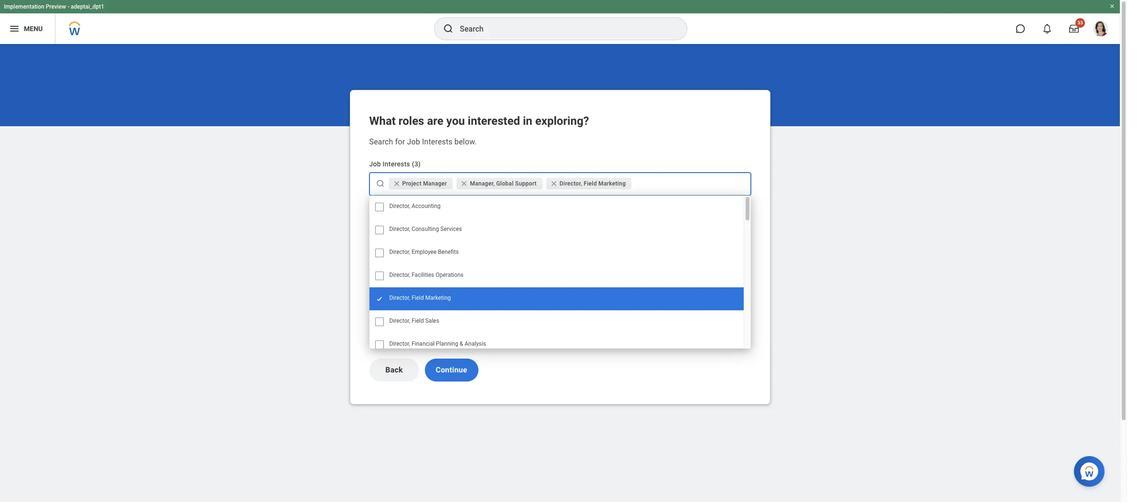 Task type: locate. For each thing, give the bounding box(es) containing it.
director, field sales
[[389, 317, 439, 324]]

in
[[523, 114, 532, 128]]

preview
[[46, 3, 66, 10]]

below.
[[455, 137, 477, 146]]

director, up "director, field sales"
[[389, 295, 410, 301]]

director, for 'director, financial planning & analysis' option
[[389, 340, 410, 347]]

0 vertical spatial interests
[[422, 137, 453, 146]]

director, left financial
[[389, 340, 410, 347]]

director, field marketing up director, accounting option
[[560, 180, 626, 187]]

director, consulting services option
[[369, 218, 744, 241]]

director, field marketing option
[[369, 287, 744, 310]]

manager,
[[470, 180, 495, 187]]

director, inside option
[[389, 317, 410, 324]]

project
[[402, 180, 422, 187]]

2 vertical spatial field
[[412, 317, 424, 324]]

implementation
[[4, 3, 44, 10]]

implementation preview -   adeptai_dpt1
[[4, 3, 104, 10]]

0 horizontal spatial marketing
[[425, 295, 451, 301]]

director, left sales
[[389, 317, 410, 324]]

1 vertical spatial marketing
[[425, 295, 451, 301]]

director, for "director, consulting services" 'option'
[[389, 226, 410, 232]]

what
[[369, 114, 396, 128]]

director, up director, accounting option
[[560, 180, 582, 187]]

interests down are
[[422, 137, 453, 146]]

0 vertical spatial field
[[584, 180, 597, 187]]

search image
[[443, 23, 454, 34]]

manager
[[423, 180, 447, 187]]

continue button
[[425, 359, 478, 382]]

analysis
[[465, 340, 486, 347]]

field
[[584, 180, 597, 187], [412, 295, 424, 301], [412, 317, 424, 324]]

director, left consulting
[[389, 226, 410, 232]]

field up director, accounting option
[[584, 180, 597, 187]]

remove image right search image
[[393, 180, 402, 187]]

0 vertical spatial marketing
[[599, 180, 626, 187]]

1 vertical spatial field
[[412, 295, 424, 301]]

field for director, field sales option
[[412, 317, 424, 324]]

0 horizontal spatial director, field marketing
[[389, 295, 451, 301]]

director, inside 'option'
[[389, 226, 410, 232]]

global
[[496, 180, 514, 187]]

0 horizontal spatial interests
[[383, 160, 410, 168]]

interested
[[468, 114, 520, 128]]

director,
[[560, 180, 582, 187], [389, 203, 410, 209], [389, 226, 410, 232], [389, 249, 410, 255], [389, 272, 410, 278], [389, 295, 410, 301], [389, 317, 410, 324], [389, 340, 410, 347]]

1 vertical spatial director, field marketing
[[389, 295, 451, 301]]

are
[[427, 114, 444, 128]]

job interests (3) list box
[[369, 196, 751, 356]]

what roles are you interested in exploring?
[[369, 114, 589, 128]]

-
[[67, 3, 69, 10]]

director, financial planning & analysis option
[[369, 333, 744, 356]]

director, field marketing
[[560, 180, 626, 187], [389, 295, 451, 301]]

field for director, field marketing option
[[412, 295, 424, 301]]

remove image left 'manager,'
[[460, 180, 468, 187]]

1 vertical spatial interests
[[383, 160, 410, 168]]

menu button
[[0, 13, 55, 44]]

job up search image
[[369, 160, 381, 168]]

exploring?
[[535, 114, 589, 128]]

director, field marketing inside button
[[560, 180, 626, 187]]

interests
[[422, 137, 453, 146], [383, 160, 410, 168]]

remove image left project
[[393, 180, 400, 187]]

0 vertical spatial director, field marketing
[[560, 180, 626, 187]]

remove image
[[393, 180, 402, 187], [393, 180, 400, 187], [460, 180, 470, 187], [460, 180, 468, 187]]

benefits
[[438, 249, 459, 255]]

director, facilities operations
[[389, 272, 464, 278]]

field inside option
[[412, 295, 424, 301]]

search
[[369, 137, 393, 146]]

1 horizontal spatial marketing
[[599, 180, 626, 187]]

field up "director, field sales"
[[412, 295, 424, 301]]

(3)
[[412, 160, 421, 168]]

director, field marketing down facilities
[[389, 295, 451, 301]]

job
[[407, 137, 420, 146], [369, 160, 381, 168]]

director, accounting option
[[369, 196, 744, 218]]

profile logan mcneil image
[[1093, 21, 1109, 38]]

1 horizontal spatial director, field marketing
[[560, 180, 626, 187]]

continue
[[436, 365, 467, 374]]

marketing
[[599, 180, 626, 187], [425, 295, 451, 301]]

job right for
[[407, 137, 420, 146]]

director, left employee
[[389, 249, 410, 255]]

0 vertical spatial job
[[407, 137, 420, 146]]

interests left (3)
[[383, 160, 410, 168]]

director, down project
[[389, 203, 410, 209]]

director, field marketing inside option
[[389, 295, 451, 301]]

&
[[460, 340, 463, 347]]

field inside option
[[412, 317, 424, 324]]

field left sales
[[412, 317, 424, 324]]

search for job interests below.
[[369, 137, 477, 146]]

1 vertical spatial job
[[369, 160, 381, 168]]

Job Interests (3) field
[[634, 179, 747, 188]]

marketing inside button
[[599, 180, 626, 187]]

remove image
[[550, 180, 560, 187], [550, 180, 558, 187]]

director, left facilities
[[389, 272, 410, 278]]



Task type: vqa. For each thing, say whether or not it's contained in the screenshot.
right Requests
no



Task type: describe. For each thing, give the bounding box(es) containing it.
facilities
[[412, 272, 434, 278]]

director, for director, field marketing option
[[389, 295, 410, 301]]

director, for director, accounting option
[[389, 203, 410, 209]]

director, facilities operations option
[[369, 264, 744, 287]]

director, financial planning & analysis
[[389, 340, 486, 347]]

for
[[395, 137, 405, 146]]

employee
[[412, 249, 437, 255]]

search image
[[376, 179, 385, 188]]

director, for director, facilities operations option
[[389, 272, 410, 278]]

services
[[440, 226, 462, 232]]

justify image
[[9, 23, 20, 34]]

director, field sales option
[[369, 310, 744, 333]]

press left arrow to navigate selected items field
[[634, 176, 747, 191]]

menu
[[24, 25, 43, 32]]

Search Workday  search field
[[460, 18, 667, 39]]

support
[[515, 180, 537, 187]]

1 horizontal spatial interests
[[422, 137, 453, 146]]

consulting
[[412, 226, 439, 232]]

0 horizontal spatial job
[[369, 160, 381, 168]]

sales
[[425, 317, 439, 324]]

you
[[446, 114, 465, 128]]

inbox large image
[[1070, 24, 1079, 33]]

remove image right manager
[[460, 180, 470, 187]]

1 horizontal spatial job
[[407, 137, 420, 146]]

back button
[[369, 359, 419, 382]]

project manager button
[[389, 178, 453, 189]]

33
[[1078, 20, 1083, 25]]

planning
[[436, 340, 458, 347]]

back
[[386, 365, 403, 374]]

manager, global support button
[[457, 178, 543, 189]]

director, consulting services
[[389, 226, 462, 232]]

manager, global support
[[470, 180, 537, 187]]

financial
[[412, 340, 435, 347]]

job interests (3)
[[369, 160, 421, 168]]

director, field marketing button
[[546, 178, 632, 189]]

director, for director, field sales option
[[389, 317, 410, 324]]

adeptai_dpt1
[[71, 3, 104, 10]]

director, accounting
[[389, 203, 441, 209]]

field inside button
[[584, 180, 597, 187]]

director, for director, employee benefits option
[[389, 249, 410, 255]]

marketing inside option
[[425, 295, 451, 301]]

project manager
[[402, 180, 447, 187]]

33 button
[[1064, 18, 1085, 39]]

director, employee benefits
[[389, 249, 459, 255]]

accounting
[[412, 203, 441, 209]]

roles
[[399, 114, 424, 128]]

operations
[[436, 272, 464, 278]]

notifications large image
[[1043, 24, 1052, 33]]

close environment banner image
[[1110, 3, 1115, 9]]

director, employee benefits option
[[369, 241, 744, 264]]

menu banner
[[0, 0, 1120, 44]]

director, inside button
[[560, 180, 582, 187]]



